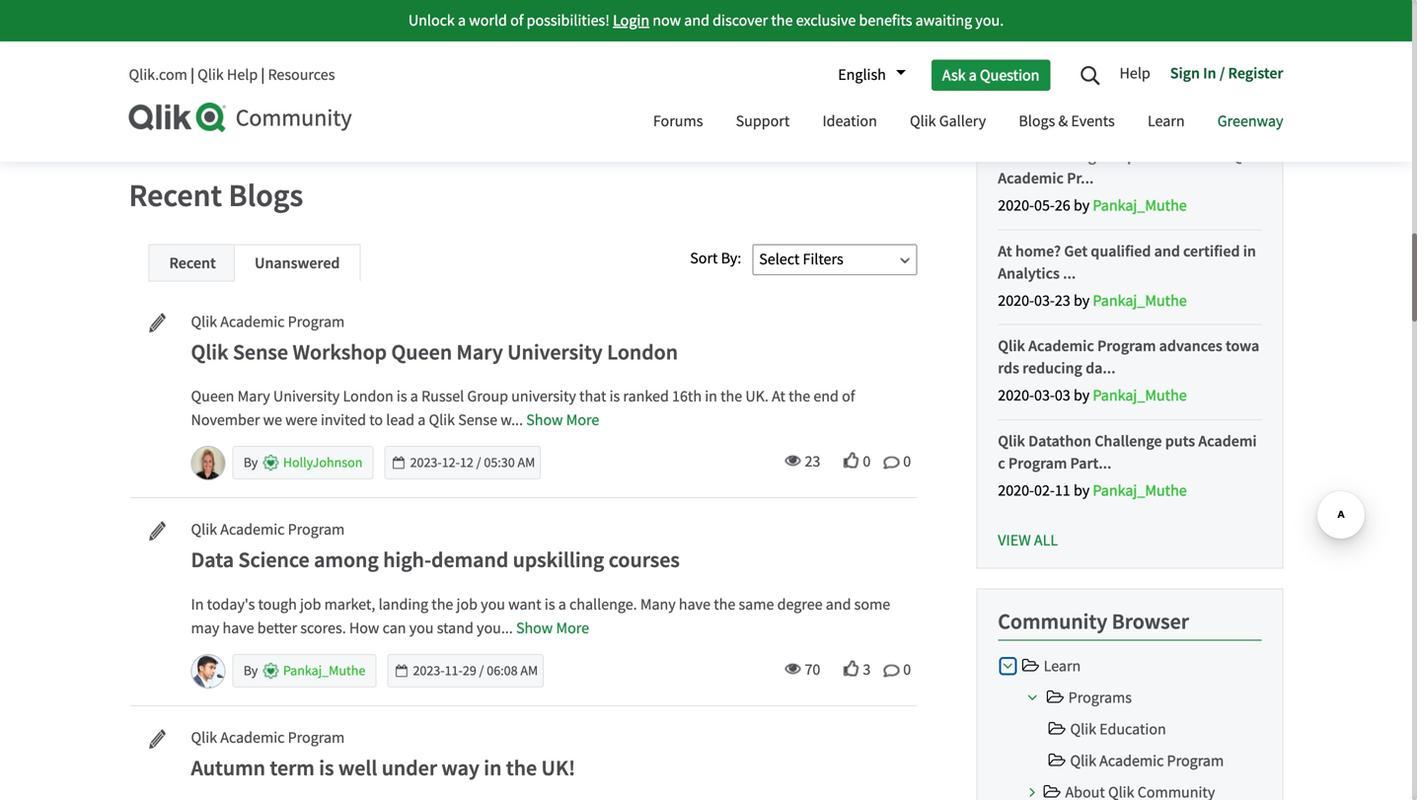 Task type: vqa. For each thing, say whether or not it's contained in the screenshot.
Qlik Community link
no



Task type: locate. For each thing, give the bounding box(es) containing it.
pankaj_muthe inside climate change inspire winners of qlik academic pr... ‎2020-05-26 by pankaj_muthe
[[1093, 195, 1187, 216]]

1 vertical spatial views image
[[785, 661, 801, 677]]

1 by from the top
[[244, 96, 261, 114]]

qlik gallery link
[[895, 94, 1001, 152]]

show more down want
[[516, 619, 589, 639]]

0 vertical spatial mary
[[457, 338, 503, 366]]

qlik up the "rds"
[[998, 336, 1025, 356]]

to left apply
[[1085, 51, 1099, 71]]

community browser heading
[[998, 608, 1189, 635]]

1 for from the left
[[247, 52, 266, 72]]

term
[[270, 755, 315, 782]]

0 horizontal spatial 23
[[805, 452, 821, 472]]

qlik up november
[[191, 338, 229, 366]]

1 by from the top
[[1074, 100, 1090, 121]]

0 vertical spatial views image
[[785, 453, 801, 469]]

you right the can
[[409, 619, 434, 639]]

learn up "programs" at the right of page
[[1044, 656, 1081, 677]]

show more for upskilling
[[516, 619, 589, 639]]

3 blog image from the top
[[136, 728, 169, 751]]

browser
[[1112, 608, 1189, 635]]

blogs up unanswered link
[[228, 175, 303, 215]]

qlik down qlik education link
[[1070, 751, 1097, 771]]

1 vertical spatial 23
[[805, 452, 821, 472]]

pankaj_muthe inside the qlik academic program advances towa rds reducing da... ‎2020-03-03 by pankaj_muthe
[[1093, 386, 1187, 406]]

menu bar containing forums
[[639, 94, 1298, 152]]

qlik inside qlik academic program autumn term is well under way in the uk!
[[191, 728, 217, 748]]

resources link
[[268, 65, 335, 85]]

pankaj_muthe inside qlik datathon challenge puts academi c program part... ‎2020-02-11 by pankaj_muthe
[[1093, 481, 1187, 501]]

2 job from the left
[[457, 595, 478, 615]]

university up were at the left of page
[[273, 387, 340, 407]]

1 horizontal spatial of
[[842, 387, 855, 407]]

program inside qlik academic program data science among high-demand upskilling courses
[[288, 520, 345, 540]]

‎2020- inside the qlik academic program advances towa rds reducing da... ‎2020-03-03 by pankaj_muthe
[[998, 386, 1034, 406]]

0 horizontal spatial university
[[273, 387, 340, 407]]

02-
[[1034, 481, 1055, 501]]

1 horizontal spatial london
[[607, 338, 678, 366]]

ask a question
[[943, 65, 1040, 85]]

part...
[[1071, 454, 1112, 473]]

‎2020- inside opportunity to apply data analytics ski lls inspire... ‎2020-06-17 by pankaj_muthe
[[998, 100, 1034, 121]]

queen
[[391, 338, 452, 366], [191, 387, 234, 407]]

2 vertical spatial of
[[842, 387, 855, 407]]

show more link down want
[[516, 619, 589, 639]]

greenway
[[1218, 111, 1284, 131]]

2 vertical spatial in
[[484, 755, 502, 782]]

0 vertical spatial more
[[566, 410, 599, 431]]

qlik academic program link for autumn term is well under way in the uk!
[[191, 728, 345, 749]]

recent up opportunity
[[998, 8, 1062, 35]]

pankaj_muthe link down qlik academic program advances towa rds reducing da... link
[[1093, 383, 1187, 410]]

qlik academic program qlik sense workshop queen mary university london
[[191, 312, 678, 366]]

0 horizontal spatial community
[[236, 103, 352, 133]]

2 by from the top
[[1074, 195, 1090, 216]]

help inside help link
[[1120, 63, 1151, 83]]

in up may
[[191, 595, 204, 615]]

qlik.com | qlik help | resources
[[129, 65, 335, 85]]

c
[[998, 454, 1005, 473]]

by right the 11
[[1074, 481, 1090, 501]]

1 horizontal spatial community
[[998, 608, 1108, 635]]

of right end
[[842, 387, 855, 407]]

qlik education
[[1070, 719, 1166, 740]]

show more link down university
[[526, 410, 599, 431]]

1 vertical spatial london
[[343, 387, 394, 407]]

is
[[397, 387, 407, 407], [610, 387, 620, 407], [545, 595, 555, 615], [319, 755, 334, 782]]

london inside queen mary university london is a russel group university that is ranked 16th in the uk. at the end of november we were invited to lead a qlik sense w...
[[343, 387, 394, 407]]

in right 16th
[[705, 387, 717, 407]]

0 vertical spatial show more
[[526, 410, 599, 431]]

0 link right like image
[[884, 451, 911, 472]]

2 blog image from the top
[[136, 520, 169, 543]]

invited
[[321, 410, 366, 431]]

1 ‎2020- from the top
[[998, 100, 1034, 121]]

way
[[442, 755, 480, 782]]

show more link
[[526, 410, 599, 431], [516, 619, 589, 639]]

group
[[467, 387, 508, 407]]

job up scores. at the bottom left
[[300, 595, 321, 615]]

and right free
[[708, 52, 734, 72]]

1 horizontal spatial 23
[[1055, 291, 1071, 311]]

forums
[[653, 111, 703, 131]]

pankaj_muthe inside opportunity to apply data analytics ski lls inspire... ‎2020-06-17 by pankaj_muthe
[[1093, 100, 1187, 121]]

1 vertical spatial show more link
[[516, 619, 589, 639]]

0 vertical spatial to
[[1085, 51, 1099, 71]]

the
[[771, 10, 793, 31], [721, 387, 742, 407], [789, 387, 811, 407], [432, 595, 453, 615], [714, 595, 736, 615], [506, 755, 537, 782]]

2 by from the top
[[244, 454, 261, 472]]

0 vertical spatial am
[[518, 454, 535, 472]]

0 vertical spatial by
[[244, 96, 261, 114]]

1 horizontal spatial at
[[998, 241, 1012, 261]]

of right world
[[510, 10, 524, 31]]

qlik academic program link for qlik sense workshop queen mary university london
[[191, 311, 345, 333]]

employee image
[[262, 455, 279, 472]]

by inside opportunity to apply data analytics ski lls inspire... ‎2020-06-17 by pankaj_muthe
[[1074, 100, 1090, 121]]

program inside the qlik academic program qlik sense workshop queen mary university london
[[288, 312, 345, 332]]

pankaj_muthe link down help link
[[1093, 97, 1187, 124]]

1 horizontal spatial |
[[261, 65, 265, 85]]

1 | from the left
[[191, 65, 194, 85]]

1 vertical spatial university
[[273, 387, 340, 407]]

qlik up autumn on the left of the page
[[191, 728, 217, 748]]

academic for london
[[220, 312, 285, 332]]

the right discover
[[771, 10, 793, 31]]

community down resources link
[[236, 103, 352, 133]]

1 horizontal spatial have
[[679, 595, 711, 615]]

autumn term is well under way in the uk! link
[[191, 755, 916, 782]]

sense up we
[[233, 338, 288, 366]]

free websites with data.docx
[[191, 4, 470, 31]]

1 horizontal spatial in
[[705, 387, 717, 407]]

pankaj_muthe down qlik academic program advances towa rds reducing da... link
[[1093, 386, 1187, 406]]

by inside climate change inspire winners of qlik academic pr... ‎2020-05-26 by pankaj_muthe
[[1074, 195, 1090, 216]]

2 views image from the top
[[785, 661, 801, 677]]

pankaj_muthe down climate change inspire winners of qlik academic pr... link
[[1093, 195, 1187, 216]]

category image for programs
[[1046, 690, 1065, 706]]

‎2020- down c
[[998, 481, 1034, 501]]

1 horizontal spatial for
[[799, 52, 818, 72]]

by for ‎2020-03-03
[[1074, 386, 1090, 406]]

recent
[[998, 8, 1062, 35], [129, 175, 222, 215], [169, 253, 216, 273]]

both
[[645, 52, 676, 72]]

towa
[[1226, 336, 1260, 356]]

a right the ask
[[969, 65, 977, 85]]

academic inside qlik academic program data science among high-demand upskilling courses
[[220, 520, 285, 540]]

0 vertical spatial community
[[236, 103, 352, 133]]

in inside in today's tough job market, landing the job you want is a challenge. many have the same degree and some may have better scores. how can you stand you...
[[191, 595, 204, 615]]

job up the stand
[[457, 595, 478, 615]]

community up learn 'link'
[[998, 608, 1108, 635]]

1 horizontal spatial sense
[[458, 410, 498, 431]]

0 vertical spatial queen
[[391, 338, 452, 366]]

1 vertical spatial blogs
[[228, 175, 303, 215]]

recent blogs
[[129, 175, 303, 215]]

academic inside the qlik academic program advances towa rds reducing da... ‎2020-03-03 by pankaj_muthe
[[1029, 336, 1094, 356]]

at up 'analytics'
[[998, 241, 1012, 261]]

the inside qlik academic program autumn term is well under way in the uk!
[[506, 755, 537, 782]]

0 horizontal spatial for
[[247, 52, 266, 72]]

hollyjohnson image
[[192, 447, 225, 480]]

more
[[566, 410, 599, 431], [556, 619, 589, 639]]

at right uk.
[[772, 387, 786, 407]]

sort
[[690, 248, 718, 269]]

now
[[653, 10, 681, 31]]

0 horizontal spatial learn
[[1044, 656, 1081, 677]]

tab list
[[149, 244, 361, 282]]

same
[[739, 595, 774, 615]]

1 vertical spatial blog image
[[136, 520, 169, 543]]

0 horizontal spatial sense
[[233, 338, 288, 366]]

/ right 12
[[476, 454, 481, 472]]

/
[[1220, 63, 1225, 83], [476, 454, 481, 472], [479, 662, 484, 680]]

program inside the qlik academic program advances towa rds reducing da... ‎2020-03-03 by pankaj_muthe
[[1098, 336, 1156, 356]]

0 horizontal spatial queen
[[191, 387, 234, 407]]

23 inside at home? get qualified and certified in analytics ... ‎2020-03-23 by pankaj_muthe
[[1055, 291, 1071, 311]]

and right now
[[684, 10, 710, 31]]

4 ‎2020- from the top
[[998, 386, 1034, 406]]

1 vertical spatial 2023-
[[413, 662, 445, 680]]

former employee image
[[262, 97, 279, 114]]

to inside opportunity to apply data analytics ski lls inspire... ‎2020-06-17 by pankaj_muthe
[[1085, 51, 1099, 71]]

am right 05:30
[[518, 454, 535, 472]]

2 vertical spatial recent
[[169, 253, 216, 273]]

qlik academic program link down unanswered
[[191, 311, 345, 333]]

of right "winners"
[[1215, 146, 1228, 166]]

the left end
[[789, 387, 811, 407]]

03- down reducing
[[1034, 386, 1055, 406]]

websites
[[243, 4, 326, 31]]

1 views image from the top
[[785, 453, 801, 469]]

for right looking
[[247, 52, 266, 72]]

0 horizontal spatial job
[[300, 595, 321, 615]]

qlik academic program link for data science among high-demand upskilling courses
[[191, 519, 345, 541]]

opportunity to apply data analytics ski lls inspire... ‎2020-06-17 by pankaj_muthe
[[998, 51, 1261, 121]]

discover
[[713, 10, 768, 31]]

2023- for queen
[[410, 454, 442, 472]]

‎2020-03-03 link
[[998, 386, 1074, 406]]

show down university
[[526, 410, 563, 431]]

home?
[[1016, 241, 1061, 261]]

3 ‎2020- from the top
[[998, 291, 1034, 311]]

unanswered link
[[255, 253, 340, 273]]

pankaj_muthe link down the at home? get qualified and certified in analytics ... link
[[1093, 288, 1187, 315]]

2 vertical spatial blog image
[[136, 728, 169, 751]]

1 job from the left
[[300, 595, 321, 615]]

russel
[[421, 387, 464, 407]]

0 horizontal spatial mary
[[238, 387, 270, 407]]

2023-
[[410, 454, 442, 472], [413, 662, 445, 680]]

mary
[[457, 338, 503, 366], [238, 387, 270, 407]]

3 by from the top
[[244, 662, 261, 680]]

lead
[[386, 410, 415, 431]]

0 horizontal spatial data
[[269, 52, 298, 72]]

qlik datathon challenge puts academi c program part... ‎2020-02-11 by pankaj_muthe
[[998, 431, 1257, 501]]

qlik datathon challenge puts academi c program part... link
[[998, 430, 1262, 475]]

view all
[[998, 530, 1058, 551]]

0 horizontal spatial london
[[343, 387, 394, 407]]

pankaj_muthe down scores. at the bottom left
[[283, 662, 365, 680]]

5 by from the top
[[1074, 481, 1090, 501]]

stand
[[437, 619, 474, 639]]

show more down university
[[526, 410, 599, 431]]

0 vertical spatial recent
[[998, 8, 1062, 35]]

1 vertical spatial mary
[[238, 387, 270, 407]]

0 for qlik sense workshop queen mary university london
[[903, 452, 911, 472]]

1 vertical spatial in
[[705, 387, 717, 407]]

2 ‎2020- from the top
[[998, 195, 1034, 216]]

the up the stand
[[432, 595, 453, 615]]

0 horizontal spatial to
[[369, 410, 383, 431]]

in right way
[[484, 755, 502, 782]]

community for community browser
[[998, 608, 1108, 635]]

sense inside the qlik academic program qlik sense workshop queen mary university london
[[233, 338, 288, 366]]

1 vertical spatial learn
[[1044, 656, 1081, 677]]

0 vertical spatial london
[[607, 338, 678, 366]]

0 vertical spatial show more link
[[526, 410, 599, 431]]

data science among high-demand upskilling courses link
[[191, 547, 916, 574]]

menu bar
[[639, 94, 1298, 152]]

1 vertical spatial community
[[998, 608, 1108, 635]]

‎2020- down the "rds"
[[998, 386, 1034, 406]]

you up you...
[[481, 595, 505, 615]]

am right 06:08
[[521, 662, 538, 680]]

1 vertical spatial 03-
[[1034, 386, 1055, 406]]

1 vertical spatial in
[[191, 595, 204, 615]]

community
[[236, 103, 352, 133], [998, 608, 1108, 635]]

0 link
[[884, 451, 911, 472], [828, 452, 871, 472], [884, 659, 911, 680]]

in right certified
[[1243, 241, 1256, 261]]

academic inside the qlik academic program qlik sense workshop queen mary university london
[[220, 312, 285, 332]]

views image left the 70
[[785, 661, 801, 677]]

0 vertical spatial 03-
[[1034, 291, 1055, 311]]

1 vertical spatial of
[[1215, 146, 1228, 166]]

0 horizontal spatial in
[[191, 595, 204, 615]]

pr...
[[1067, 168, 1094, 188]]

academic inside qlik academic program autumn term is well under way in the uk!
[[220, 728, 285, 748]]

learn for learn dropdown button
[[1148, 111, 1185, 131]]

category image
[[1021, 658, 1041, 674], [1046, 690, 1065, 706], [1048, 753, 1067, 769], [1043, 785, 1062, 800]]

qlik inside the qlik academic program advances towa rds reducing da... ‎2020-03-03 by pankaj_muthe
[[998, 336, 1025, 356]]

0 horizontal spatial in
[[484, 755, 502, 782]]

qlik academic program link down education
[[1070, 751, 1224, 771]]

5 ‎2020- from the top
[[998, 481, 1034, 501]]

2 03- from the top
[[1034, 386, 1055, 406]]

1 horizontal spatial mary
[[457, 338, 503, 366]]

data left both
[[613, 52, 642, 72]]

learn button
[[1133, 94, 1200, 152]]

is right want
[[545, 595, 555, 615]]

recent up recent link
[[129, 175, 222, 215]]

at
[[998, 241, 1012, 261], [772, 387, 786, 407]]

london up "invited"
[[343, 387, 394, 407]]

were
[[285, 410, 318, 431]]

program inside qlik academic program autumn term is well under way in the uk!
[[288, 728, 345, 748]]

upskilling
[[513, 547, 604, 574]]

2 | from the left
[[261, 65, 265, 85]]

1 horizontal spatial help
[[1120, 63, 1151, 83]]

by right 26
[[1074, 195, 1090, 216]]

pankaj_muthe link down qlik datathon challenge puts academi c program part... link
[[1093, 478, 1187, 505]]

0 vertical spatial university
[[507, 338, 603, 366]]

0 link right 3 on the bottom right
[[884, 659, 911, 680]]

mary inside the qlik academic program qlik sense workshop queen mary university london
[[457, 338, 503, 366]]

learn inside dropdown button
[[1148, 111, 1185, 131]]

view
[[998, 530, 1031, 551]]

queen up the russel on the left of the page
[[391, 338, 452, 366]]

2 horizontal spatial of
[[1215, 146, 1228, 166]]

views image for data science among high-demand upskilling courses
[[785, 661, 801, 677]]

‎2020- inside qlik datathon challenge puts academi c program part... ‎2020-02-11 by pankaj_muthe
[[998, 481, 1034, 501]]

1 horizontal spatial learn
[[1148, 111, 1185, 131]]

university up university
[[507, 338, 603, 366]]

by down ...
[[1074, 291, 1090, 311]]

16th
[[672, 387, 702, 407]]

like image
[[843, 661, 859, 677]]

0 vertical spatial at
[[998, 241, 1012, 261]]

0 horizontal spatial of
[[510, 10, 524, 31]]

1 vertical spatial /
[[476, 454, 481, 472]]

qlik academic program link up science
[[191, 519, 345, 541]]

mary inside queen mary university london is a russel group university that is ranked 16th in the uk. at the end of november we were invited to lead a qlik sense w...
[[238, 387, 270, 407]]

that left supply
[[491, 52, 518, 72]]

by for sense
[[244, 454, 261, 472]]

by inside the qlik academic program advances towa rds reducing da... ‎2020-03-03 by pankaj_muthe
[[1074, 386, 1090, 406]]

we
[[263, 410, 282, 431]]

0 vertical spatial sense
[[233, 338, 288, 366]]

landing
[[379, 595, 428, 615]]

0 vertical spatial you
[[481, 595, 505, 615]]

and left some
[[826, 595, 851, 615]]

1 vertical spatial queen
[[191, 387, 234, 407]]

learn up "winners"
[[1148, 111, 1185, 131]]

0 vertical spatial that
[[491, 52, 518, 72]]

by
[[1074, 100, 1090, 121], [1074, 195, 1090, 216], [1074, 291, 1090, 311], [1074, 386, 1090, 406], [1074, 481, 1090, 501]]

program for courses
[[288, 520, 345, 540]]

qlik down greenway
[[1231, 146, 1259, 166]]

analytics
[[1177, 51, 1238, 71]]

pankaj_muthe for 17
[[1093, 100, 1187, 121]]

70
[[805, 660, 821, 680]]

by for science
[[244, 662, 261, 680]]

show more
[[526, 410, 599, 431], [516, 619, 589, 639]]

views image
[[785, 453, 801, 469], [785, 661, 801, 677]]

show down want
[[516, 619, 553, 639]]

blogs inside dropdown button
[[1019, 111, 1055, 131]]

views image for qlik sense workshop queen mary university london
[[785, 453, 801, 469]]

1 blog image from the top
[[136, 311, 169, 335]]

category image for learn
[[1021, 658, 1041, 674]]

11-
[[445, 662, 463, 680]]

pankaj_muthe image
[[192, 656, 225, 688]]

‎2020- for 05-
[[998, 195, 1034, 216]]

/ left ski
[[1220, 63, 1225, 83]]

the left uk.
[[721, 387, 742, 407]]

1 vertical spatial that
[[579, 387, 606, 407]]

0 vertical spatial of
[[510, 10, 524, 31]]

that right university
[[579, 387, 606, 407]]

queen inside queen mary university london is a russel group university that is ranked 16th in the uk. at the end of november we were invited to lead a qlik sense w...
[[191, 387, 234, 407]]

2 horizontal spatial data
[[1144, 51, 1174, 71]]

by right 03
[[1074, 386, 1090, 406]]

category image for qlik academic program
[[1048, 753, 1067, 769]]

qlik gallery
[[910, 111, 986, 131]]

3 by from the top
[[1074, 291, 1090, 311]]

0 vertical spatial blog image
[[136, 311, 169, 335]]

is inside qlik academic program autumn term is well under way in the uk!
[[319, 755, 334, 782]]

the left uk!
[[506, 755, 537, 782]]

data down websites
[[269, 52, 298, 72]]

login link
[[613, 10, 650, 31]]

11
[[1055, 481, 1071, 501]]

at inside at home? get qualified and certified in analytics ... ‎2020-03-23 by pankaj_muthe
[[998, 241, 1012, 261]]

rds
[[998, 359, 1020, 378]]

free websites with data.docx link
[[191, 4, 896, 31]]

sense down the group
[[458, 410, 498, 431]]

1 horizontal spatial university
[[507, 338, 603, 366]]

2 vertical spatial /
[[479, 662, 484, 680]]

‎2020- inside at home? get qualified and certified in analytics ... ‎2020-03-23 by pankaj_muthe
[[998, 291, 1034, 311]]

of inside queen mary university london is a russel group university that is ranked 16th in the uk. at the end of november we were invited to lead a qlik sense w...
[[842, 387, 855, 407]]

0 horizontal spatial at
[[772, 387, 786, 407]]

by left employee icon
[[244, 662, 261, 680]]

1 vertical spatial more
[[556, 619, 589, 639]]

tough
[[258, 595, 297, 615]]

0 horizontal spatial you
[[409, 619, 434, 639]]

qlik academic program link up term
[[191, 728, 345, 749]]

academic up science
[[220, 520, 285, 540]]

academic up autumn on the left of the page
[[220, 728, 285, 748]]

1 horizontal spatial job
[[457, 595, 478, 615]]

0 vertical spatial 2023-
[[410, 454, 442, 472]]

data
[[1144, 51, 1174, 71], [269, 52, 298, 72], [613, 52, 642, 72]]

by
[[244, 96, 261, 114], [244, 454, 261, 472], [244, 662, 261, 680]]

science
[[238, 547, 310, 574]]

4 by from the top
[[1074, 386, 1090, 406]]

0 vertical spatial learn
[[1148, 111, 1185, 131]]

ask a question link
[[932, 59, 1051, 91]]

blog image
[[136, 311, 169, 335], [136, 520, 169, 543], [136, 728, 169, 751]]

a
[[458, 10, 466, 31], [969, 65, 977, 85], [410, 387, 418, 407], [418, 410, 426, 431], [558, 595, 566, 615]]

0 right replies icon
[[903, 452, 911, 472]]

university inside the qlik academic program qlik sense workshop queen mary university london
[[507, 338, 603, 366]]

at inside queen mary university london is a russel group university that is ranked 16th in the uk. at the end of november we were invited to lead a qlik sense w...
[[772, 387, 786, 407]]

2 for from the left
[[799, 52, 818, 72]]

2023- for high-
[[413, 662, 445, 680]]

qlik help link
[[198, 65, 258, 85]]

that inside queen mary university london is a russel group university that is ranked 16th in the uk. at the end of november we were invited to lead a qlik sense w...
[[579, 387, 606, 407]]

am
[[518, 454, 535, 472], [521, 662, 538, 680]]

by left former employee image
[[244, 96, 261, 114]]

qlik inside qlik datathon challenge puts academi c program part... ‎2020-02-11 by pankaj_muthe
[[998, 431, 1025, 451]]

‎2020- inside climate change inspire winners of qlik academic pr... ‎2020-05-26 by pankaj_muthe
[[998, 195, 1034, 216]]

1 vertical spatial at
[[772, 387, 786, 407]]

0 horizontal spatial that
[[491, 52, 518, 72]]

is left well
[[319, 755, 334, 782]]

1 03- from the top
[[1034, 291, 1055, 311]]

looking for data sets?  review these websites that supply public data both free and available for purchase.
[[191, 52, 886, 72]]

to left lead
[[369, 410, 383, 431]]

by inside qlik datathon challenge puts academi c program part... ‎2020-02-11 by pankaj_muthe
[[1074, 481, 1090, 501]]

pankaj_muthe link for ‎2020-03-03
[[1093, 383, 1187, 410]]

qlik inside qlik academic program data science among high-demand upskilling courses
[[191, 520, 217, 540]]

by left employee image
[[244, 454, 261, 472]]

available
[[737, 52, 796, 72]]

london up ranked
[[607, 338, 678, 366]]

0 vertical spatial show
[[526, 410, 563, 431]]

1 horizontal spatial to
[[1085, 51, 1099, 71]]

1 vertical spatial show more
[[516, 619, 589, 639]]

pankaj_muthe down help link
[[1093, 100, 1187, 121]]

1 horizontal spatial that
[[579, 387, 606, 407]]

blogs
[[1019, 111, 1055, 131], [228, 175, 303, 215]]

qlik inside climate change inspire winners of qlik academic pr... ‎2020-05-26 by pankaj_muthe
[[1231, 146, 1259, 166]]

queen up november
[[191, 387, 234, 407]]

and left certified
[[1154, 241, 1180, 261]]

0 vertical spatial blogs
[[1019, 111, 1055, 131]]

1 horizontal spatial queen
[[391, 338, 452, 366]]

degree
[[777, 595, 823, 615]]

2 horizontal spatial in
[[1243, 241, 1256, 261]]

academic down unanswered
[[220, 312, 285, 332]]

1 vertical spatial by
[[244, 454, 261, 472]]

academic
[[998, 168, 1064, 188], [220, 312, 285, 332], [1029, 336, 1094, 356], [220, 520, 285, 540], [220, 728, 285, 748], [1100, 751, 1164, 771]]

1 vertical spatial sense
[[458, 410, 498, 431]]

1 horizontal spatial in
[[1203, 63, 1217, 83]]

1 vertical spatial am
[[521, 662, 538, 680]]

qlik up data
[[191, 520, 217, 540]]

show more for university
[[526, 410, 599, 431]]

of inside climate change inspire winners of qlik academic pr... ‎2020-05-26 by pankaj_muthe
[[1215, 146, 1228, 166]]

1 vertical spatial show
[[516, 619, 553, 639]]



Task type: describe. For each thing, give the bounding box(es) containing it.
‎2020- for 03-
[[998, 386, 1034, 406]]

climate change inspire winners of qlik academic pr... ‎2020-05-26 by pankaj_muthe
[[998, 146, 1259, 216]]

ask
[[943, 65, 966, 85]]

more for upskilling
[[556, 619, 589, 639]]

qlik down recent link
[[191, 312, 217, 332]]

education
[[1100, 719, 1166, 740]]

0 link for data science among high-demand upskilling courses
[[884, 659, 911, 680]]

sarah_miller link
[[283, 96, 355, 114]]

pankaj_muthe link for ‎2020-03-23
[[1093, 288, 1187, 315]]

03- inside the qlik academic program advances towa rds reducing da... ‎2020-03-03 by pankaj_muthe
[[1034, 386, 1055, 406]]

qlik up sarah_miller icon
[[198, 65, 224, 85]]

qlik academic program advances towa rds reducing da... link
[[998, 335, 1262, 380]]

some
[[854, 595, 891, 615]]

free
[[191, 4, 238, 31]]

pankaj_muthe for 26
[[1093, 195, 1187, 216]]

events
[[1071, 111, 1115, 131]]

pankaj_muthe link for ‎2020-06-17
[[1093, 97, 1187, 124]]

looking
[[191, 52, 244, 72]]

qlik education link
[[1070, 719, 1166, 740]]

tab list containing recent
[[149, 244, 361, 282]]

academic for 03-
[[1029, 336, 1094, 356]]

university inside queen mary university london is a russel group university that is ranked 16th in the uk. at the end of november we were invited to lead a qlik sense w...
[[273, 387, 340, 407]]

uk!
[[541, 755, 575, 782]]

qlik.com link
[[129, 65, 187, 85]]

0 horizontal spatial have
[[223, 619, 254, 639]]

review
[[340, 52, 387, 72]]

forums button
[[639, 94, 718, 152]]

qlik left gallery
[[910, 111, 936, 131]]

program for london
[[288, 312, 345, 332]]

a left world
[[458, 10, 466, 31]]

climate
[[998, 146, 1050, 166]]

under
[[382, 755, 437, 782]]

2023-12-12 / 05:30 am
[[410, 454, 535, 472]]

pankaj_muthe link for ‎2020-05-26
[[1093, 192, 1187, 220]]

/ for london
[[476, 454, 481, 472]]

academic for courses
[[220, 520, 285, 540]]

05-
[[1034, 195, 1055, 216]]

academic inside climate change inspire winners of qlik academic pr... ‎2020-05-26 by pankaj_muthe
[[998, 168, 1064, 188]]

opportunity to apply data analytics ski lls inspire... link
[[998, 50, 1262, 94]]

autumn
[[191, 755, 265, 782]]

academi
[[1199, 431, 1257, 451]]

apply
[[1103, 51, 1141, 71]]

category image
[[1048, 721, 1067, 737]]

1 horizontal spatial data
[[613, 52, 642, 72]]

0 for data science among high-demand upskilling courses
[[903, 660, 911, 680]]

community for community
[[236, 103, 352, 133]]

pankaj_muthe for 11
[[1093, 481, 1187, 501]]

blog image for qlik
[[136, 311, 169, 335]]

recent for recent blogs
[[129, 175, 222, 215]]

you.
[[976, 10, 1004, 31]]

0 right like image
[[863, 452, 871, 472]]

&
[[1059, 111, 1068, 131]]

challenge.
[[570, 595, 637, 615]]

view all link
[[998, 530, 1058, 551]]

...
[[1063, 263, 1076, 283]]

data
[[191, 547, 234, 574]]

by for ‎2020-02-11
[[1074, 481, 1090, 501]]

question
[[980, 65, 1040, 85]]

is up lead
[[397, 387, 407, 407]]

exclusive
[[796, 10, 856, 31]]

program inside qlik datathon challenge puts academi c program part... ‎2020-02-11 by pankaj_muthe
[[1009, 454, 1067, 473]]

am for university
[[518, 454, 535, 472]]

by:
[[721, 248, 742, 269]]

to inside queen mary university london is a russel group university that is ranked 16th in the uk. at the end of november we were invited to lead a qlik sense w...
[[369, 410, 383, 431]]

data inside opportunity to apply data analytics ski lls inspire... ‎2020-06-17 by pankaj_muthe
[[1144, 51, 1174, 71]]

in inside qlik academic program autumn term is well under way in the uk!
[[484, 755, 502, 782]]

the left same at the bottom right of the page
[[714, 595, 736, 615]]

all
[[1034, 530, 1058, 551]]

w...
[[501, 410, 523, 431]]

0 vertical spatial /
[[1220, 63, 1225, 83]]

unlock
[[408, 10, 455, 31]]

replies image
[[884, 455, 900, 471]]

12
[[460, 454, 474, 472]]

qlik sense workshop queen mary university london link
[[191, 338, 916, 366]]

‎2020- for 02-
[[998, 481, 1034, 501]]

‎2020- for 06-
[[998, 100, 1034, 121]]

many
[[640, 595, 676, 615]]

in inside at home? get qualified and certified in analytics ... ‎2020-03-23 by pankaj_muthe
[[1243, 241, 1256, 261]]

at home? get qualified and certified in analytics ... ‎2020-03-23 by pankaj_muthe
[[998, 241, 1256, 311]]

ranked
[[623, 387, 669, 407]]

high-
[[383, 547, 431, 574]]

ski
[[1242, 51, 1261, 71]]

help link
[[1120, 56, 1161, 94]]

can
[[383, 619, 406, 639]]

3
[[863, 660, 871, 680]]

03
[[1055, 386, 1071, 406]]

and inside at home? get qualified and certified in analytics ... ‎2020-03-23 by pankaj_muthe
[[1154, 241, 1180, 261]]

change
[[1054, 146, 1104, 166]]

possibilities!
[[527, 10, 610, 31]]

websites
[[430, 52, 488, 72]]

login
[[613, 10, 650, 31]]

you...
[[477, 619, 513, 639]]

qlik academic program advances towa rds reducing da... ‎2020-03-03 by pankaj_muthe
[[998, 336, 1260, 406]]

a right lead
[[418, 410, 426, 431]]

pankaj_muthe for 03
[[1093, 386, 1187, 406]]

program for in
[[288, 728, 345, 748]]

learn for learn 'link'
[[1044, 656, 1081, 677]]

and inside in today's tough job market, landing the job you want is a challenge. many have the same degree and some may have better scores. how can you stand you...
[[826, 595, 851, 615]]

want
[[508, 595, 542, 615]]

hollyjohnson link
[[283, 454, 363, 472]]

sign in / register link
[[1161, 56, 1284, 94]]

sort by:
[[690, 248, 742, 269]]

blogs & events button
[[1004, 94, 1130, 152]]

blog image for data
[[136, 520, 169, 543]]

0 link left replies icon
[[828, 452, 871, 472]]

a inside in today's tough job market, landing the job you want is a challenge. many have the same degree and some may have better scores. how can you stand you...
[[558, 595, 566, 615]]

is left ranked
[[610, 387, 620, 407]]

datathon
[[1029, 431, 1092, 451]]

program for 03-
[[1098, 336, 1156, 356]]

get
[[1064, 241, 1088, 261]]

ideation
[[823, 111, 877, 131]]

gallery
[[939, 111, 986, 131]]

0 vertical spatial in
[[1203, 63, 1217, 83]]

in inside queen mary university london is a russel group university that is ranked 16th in the uk. at the end of november we were invited to lead a qlik sense w...
[[705, 387, 717, 407]]

show for upskilling
[[516, 619, 553, 639]]

sarah_miller image
[[192, 89, 225, 122]]

sense inside queen mary university london is a russel group university that is ranked 16th in the uk. at the end of november we were invited to lead a qlik sense w...
[[458, 410, 498, 431]]

show more link for upskilling
[[516, 619, 589, 639]]

recent for recent documents
[[998, 8, 1062, 35]]

by for ‎2020-05-26
[[1074, 195, 1090, 216]]

qlik right category image
[[1070, 719, 1097, 740]]

learn link
[[1044, 656, 1081, 677]]

academic for in
[[220, 728, 285, 748]]

like image
[[843, 453, 859, 469]]

0 horizontal spatial help
[[227, 65, 258, 85]]

supply
[[521, 52, 565, 72]]

community link
[[129, 103, 619, 133]]

at home? get qualified and certified in analytics ... link
[[998, 240, 1262, 285]]

replies image
[[884, 663, 900, 679]]

is inside in today's tough job market, landing the job you want is a challenge. many have the same degree and some may have better scores. how can you stand you...
[[545, 595, 555, 615]]

qlik inside queen mary university london is a russel group university that is ranked 16th in the uk. at the end of november we were invited to lead a qlik sense w...
[[429, 410, 455, 431]]

with
[[330, 4, 372, 31]]

employee image
[[262, 663, 279, 680]]

am for upskilling
[[521, 662, 538, 680]]

pankaj_muthe inside at home? get qualified and certified in analytics ... ‎2020-03-23 by pankaj_muthe
[[1093, 291, 1187, 311]]

03- inside at home? get qualified and certified in analytics ... ‎2020-03-23 by pankaj_muthe
[[1034, 291, 1055, 311]]

06-
[[1034, 100, 1055, 121]]

1 horizontal spatial you
[[481, 595, 505, 615]]

english
[[838, 65, 886, 85]]

queen mary university london is a russel group university that is ranked 16th in the uk. at the end of november we were invited to lead a qlik sense w...
[[191, 387, 855, 431]]

more for university
[[566, 410, 599, 431]]

by for ‎2020-06-17
[[1074, 100, 1090, 121]]

‎2020-06-17 link
[[998, 100, 1074, 121]]

show more link for university
[[526, 410, 599, 431]]

community browser
[[998, 608, 1189, 635]]

show for university
[[526, 410, 563, 431]]

analytics
[[998, 263, 1060, 283]]

pankaj_muthe link down scores. at the bottom left
[[283, 662, 365, 680]]

support button
[[721, 94, 805, 152]]

/ for courses
[[479, 662, 484, 680]]

recent for recent link
[[169, 253, 216, 273]]

world
[[469, 10, 507, 31]]

in today's tough job market, landing the job you want is a challenge. many have the same degree and some may have better scores. how can you stand you...
[[191, 595, 891, 639]]

qlik image
[[129, 103, 228, 132]]

advances
[[1159, 336, 1223, 356]]

academic down education
[[1100, 751, 1164, 771]]

recent documents heading
[[998, 8, 1173, 35]]

demand
[[431, 547, 509, 574]]

a up lead
[[410, 387, 418, 407]]

pankaj_muthe link for ‎2020-02-11
[[1093, 478, 1187, 505]]

0 link for qlik sense workshop queen mary university london
[[884, 451, 911, 472]]

by inside at home? get qualified and certified in analytics ... ‎2020-03-23 by pankaj_muthe
[[1074, 291, 1090, 311]]

1 vertical spatial you
[[409, 619, 434, 639]]

resources
[[268, 65, 335, 85]]

queen inside the qlik academic program qlik sense workshop queen mary university london
[[391, 338, 452, 366]]

these
[[391, 52, 427, 72]]

london inside the qlik academic program qlik sense workshop queen mary university london
[[607, 338, 678, 366]]



